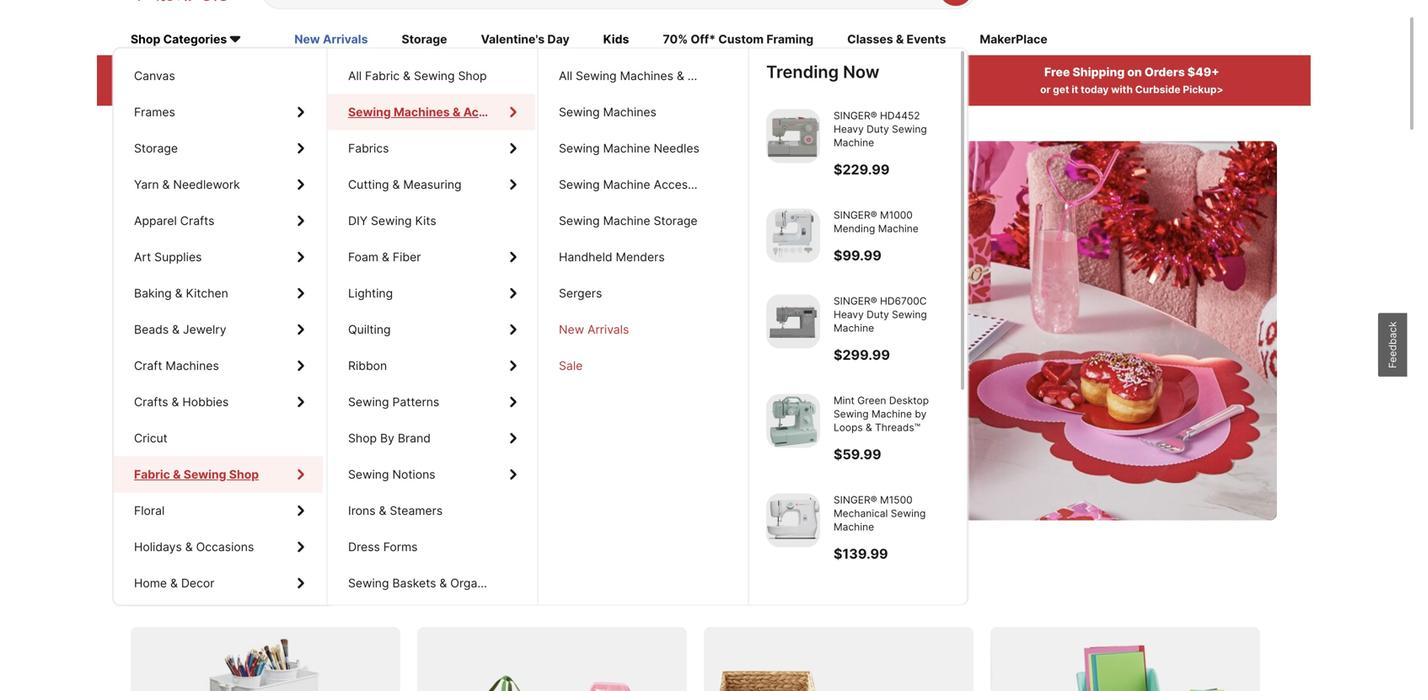 Task type: locate. For each thing, give the bounding box(es) containing it.
1 heavy from the top
[[834, 123, 864, 135]]

up to 40% off valentine's day supplies
[[164, 231, 649, 330]]

2 with from the left
[[1111, 84, 1133, 96]]

singer® inside singer® hd6700c heavy duty sewing machine
[[834, 295, 877, 307]]

2 item undefined image from the top
[[766, 209, 820, 263]]

framing
[[767, 32, 814, 47]]

floral
[[134, 504, 165, 518], [134, 504, 165, 518], [134, 504, 165, 518], [134, 504, 165, 518], [134, 504, 165, 518], [134, 504, 165, 518], [134, 504, 165, 518], [134, 504, 165, 518]]

beads & jewelry link for new arrivals
[[114, 311, 323, 348]]

save on creative storage for every space.
[[131, 579, 538, 604]]

orders
[[1145, 65, 1185, 79]]

sewing inside singer® hd4452 heavy duty sewing machine
[[892, 123, 927, 135]]

floral link for storage
[[114, 493, 323, 529]]

1 horizontal spatial arrivals
[[588, 322, 629, 337]]

home for 70% off* custom framing
[[134, 576, 167, 591]]

fabric & sewing shop for valentine's day
[[134, 467, 256, 482]]

1 horizontal spatial day
[[547, 32, 570, 47]]

trending
[[766, 62, 839, 82]]

apply>
[[830, 84, 866, 96]]

foam
[[348, 250, 379, 264]]

valentine's
[[481, 32, 545, 47], [442, 231, 649, 283]]

sewing notions
[[348, 467, 435, 482]]

all
[[234, 65, 250, 79], [348, 69, 362, 83], [559, 69, 572, 83]]

day up make
[[164, 278, 239, 330]]

storage link
[[402, 31, 447, 49], [114, 130, 323, 166], [114, 130, 323, 166], [114, 130, 323, 166], [114, 130, 323, 166], [114, 130, 323, 166], [114, 130, 323, 166], [114, 130, 323, 166], [114, 130, 323, 166]]

1 vertical spatial new
[[559, 322, 584, 337]]

needlework for storage
[[173, 177, 240, 192]]

new up sale at the bottom left
[[559, 322, 584, 337]]

art supplies for kids
[[134, 250, 202, 264]]

yarn
[[134, 177, 159, 192], [134, 177, 159, 192], [134, 177, 159, 192], [134, 177, 159, 192], [134, 177, 159, 192], [134, 177, 159, 192], [134, 177, 159, 192], [134, 177, 159, 192]]

0 horizontal spatial all
[[234, 65, 250, 79]]

0 vertical spatial new
[[294, 32, 320, 47]]

2 heavy from the top
[[834, 308, 864, 321]]

3 item undefined image from the top
[[766, 295, 820, 349]]

0 horizontal spatial on
[[183, 579, 209, 604]]

machine up sewing machine storage
[[603, 177, 650, 192]]

holidays for 70% off* custom framing
[[134, 540, 182, 554]]

new arrivals link
[[294, 31, 368, 49], [539, 311, 746, 348]]

arrivals up purchases
[[323, 32, 368, 47]]

table of valentines day decor image
[[131, 141, 1277, 521]]

home for storage
[[134, 576, 167, 591]]

supplies inside up to 40% off valentine's day supplies
[[249, 278, 412, 330]]

fabric & sewing shop link for valentine's day
[[114, 456, 323, 493]]

holidays for new arrivals
[[134, 540, 182, 554]]

on right save on the left of the page
[[183, 579, 209, 604]]

fabric for shop categories
[[134, 467, 169, 482]]

1 vertical spatial off
[[371, 231, 432, 283]]

frames link for shop categories
[[114, 94, 323, 130]]

forms
[[383, 540, 418, 554]]

machines
[[620, 69, 673, 83], [394, 105, 450, 119], [603, 105, 657, 119], [166, 359, 219, 373], [166, 359, 219, 373], [166, 359, 219, 373], [166, 359, 219, 373], [166, 359, 219, 373], [166, 359, 219, 373], [166, 359, 219, 373], [166, 359, 219, 373]]

5 item undefined image from the top
[[766, 493, 820, 547]]

mint green desktop sewing machine by loops & threads™
[[834, 394, 929, 434]]

needlework for valentine's day
[[173, 177, 240, 192]]

1 horizontal spatial on
[[1127, 65, 1142, 79]]

sewing machine storage
[[559, 214, 698, 228]]

ribbon
[[348, 359, 387, 373]]

crafts & hobbies link for valentine's day
[[114, 384, 323, 420]]

0 vertical spatial now
[[843, 62, 880, 82]]

yarn for classes & events
[[134, 177, 159, 192]]

colorful plastic storage bins image
[[990, 627, 1260, 691]]

baking & kitchen
[[134, 286, 228, 301], [134, 286, 228, 301], [134, 286, 228, 301], [134, 286, 228, 301], [134, 286, 228, 301], [134, 286, 228, 301], [134, 286, 228, 301], [134, 286, 228, 301]]

1 vertical spatial heavy
[[834, 308, 864, 321]]

fabric & sewing shop for storage
[[134, 467, 256, 482]]

foam & fiber link
[[328, 239, 535, 275]]

all sewing machines & accessories link
[[539, 58, 755, 94]]

diy sewing kits link
[[328, 203, 535, 239]]

singer® down apply>
[[834, 110, 877, 122]]

craft for 70% off* custom framing
[[134, 359, 162, 373]]

1 vertical spatial new arrivals
[[559, 322, 629, 337]]

day up the when
[[547, 32, 570, 47]]

machine up $229.99
[[834, 137, 874, 149]]

machines inside sewing machines & accessories link
[[394, 105, 450, 119]]

patterns
[[392, 395, 439, 409]]

cricut for valentine's day
[[134, 431, 168, 446]]

daily23us.
[[239, 84, 298, 96]]

0 horizontal spatial it
[[222, 342, 236, 367]]

arrivals down sergers
[[588, 322, 629, 337]]

1 vertical spatial valentine's
[[442, 231, 649, 283]]

heavy inside singer® hd6700c heavy duty sewing machine
[[834, 308, 864, 321]]

by
[[380, 431, 394, 446]]

3 singer® from the top
[[834, 295, 877, 307]]

0 vertical spatial day
[[547, 32, 570, 47]]

1 vertical spatial it
[[222, 342, 236, 367]]

crafts & hobbies link
[[114, 384, 323, 420], [114, 384, 323, 420], [114, 384, 323, 420], [114, 384, 323, 420], [114, 384, 323, 420], [114, 384, 323, 420], [114, 384, 323, 420], [114, 384, 323, 420]]

day inside 'valentine's day' link
[[547, 32, 570, 47]]

off down diy sewing kits
[[371, 231, 432, 283]]

1 vertical spatial day
[[164, 278, 239, 330]]

beads for kids
[[134, 322, 169, 337]]

shop categories
[[131, 32, 227, 47]]

all inside the '20% off all regular price purchases with code daily23us. exclusions apply>'
[[234, 65, 250, 79]]

70% off* custom framing
[[663, 32, 814, 47]]

item undefined image for $99.99
[[766, 209, 820, 263]]

floral link
[[114, 493, 323, 529], [114, 493, 323, 529], [114, 493, 323, 529], [114, 493, 323, 529], [114, 493, 323, 529], [114, 493, 323, 529], [114, 493, 323, 529], [114, 493, 323, 529]]

all up apply>
[[348, 69, 362, 83]]

needlework for classes & events
[[173, 177, 240, 192]]

2 singer® from the top
[[834, 209, 877, 221]]

item undefined image left mechanical
[[766, 493, 820, 547]]

with right today
[[1111, 84, 1133, 96]]

yarn for storage
[[134, 177, 159, 192]]

canvas link for 70% off* custom framing
[[114, 58, 323, 94]]

$99.99
[[834, 247, 882, 264]]

1 vertical spatial duty
[[867, 308, 889, 321]]

storage for new arrivals
[[134, 141, 178, 156]]

art supplies for valentine's day
[[134, 250, 202, 264]]

it inside free shipping on orders $49+ or get it today with curbside pickup>
[[1072, 84, 1078, 96]]

all up the when
[[559, 69, 572, 83]]

0 vertical spatial new arrivals link
[[294, 31, 368, 49]]

1 horizontal spatial now
[[843, 62, 880, 82]]

craft machines link
[[114, 348, 323, 384], [114, 348, 323, 384], [114, 348, 323, 384], [114, 348, 323, 384], [114, 348, 323, 384], [114, 348, 323, 384], [114, 348, 323, 384], [114, 348, 323, 384]]

0 horizontal spatial arrivals
[[323, 32, 368, 47]]

singer® up the mending
[[834, 209, 877, 221]]

with down 20%
[[188, 84, 210, 96]]

machine down 'm1000'
[[878, 223, 919, 235]]

shop categories link
[[131, 31, 261, 49]]

holidays & occasions for 70% off* custom framing
[[134, 540, 254, 554]]

0 vertical spatial new arrivals
[[294, 32, 368, 47]]

4 singer® from the top
[[834, 494, 877, 506]]

1 vertical spatial arrivals
[[588, 322, 629, 337]]

storage link for shop categories
[[114, 130, 323, 166]]

baskets
[[392, 576, 436, 591]]

storage link for new arrivals
[[114, 130, 323, 166]]

on up 'curbside'
[[1127, 65, 1142, 79]]

occasions for valentine's day
[[196, 540, 254, 554]]

1 vertical spatial now
[[216, 401, 242, 416]]

duty down hd6700c
[[867, 308, 889, 321]]

m1000
[[880, 209, 913, 221]]

machine inside singer® hd6700c heavy duty sewing machine
[[834, 322, 874, 334]]

frames link for 70% off* custom framing
[[114, 94, 323, 130]]

code
[[212, 84, 237, 96]]

2 duty from the top
[[867, 308, 889, 321]]

new arrivals link down sergers
[[539, 311, 746, 348]]

needlework for kids
[[173, 177, 240, 192]]

cricut link
[[114, 420, 323, 456], [114, 420, 323, 456], [114, 420, 323, 456], [114, 420, 323, 456], [114, 420, 323, 456], [114, 420, 323, 456], [114, 420, 323, 456], [114, 420, 323, 456]]

decor
[[181, 576, 214, 591], [181, 576, 214, 591], [181, 576, 214, 591], [181, 576, 214, 591], [181, 576, 214, 591], [181, 576, 214, 591], [181, 576, 214, 591], [181, 576, 214, 591]]

new for the leftmost the new arrivals link
[[294, 32, 320, 47]]

0 horizontal spatial off
[[213, 65, 231, 79]]

kitchen for kids
[[186, 286, 228, 301]]

0 horizontal spatial day
[[164, 278, 239, 330]]

2 vertical spatial accessories
[[654, 177, 721, 192]]

singer® inside singer® hd4452 heavy duty sewing machine
[[834, 110, 877, 122]]

apparel crafts link for 70% off* custom framing
[[114, 203, 323, 239]]

0 vertical spatial on
[[1127, 65, 1142, 79]]

item undefined image left $299.99 at the right bottom of the page
[[766, 295, 820, 349]]

jewelry for classes & events
[[183, 322, 226, 337]]

singer® for $229.99
[[834, 110, 877, 122]]

floral link for kids
[[114, 493, 323, 529]]

1 horizontal spatial it
[[1072, 84, 1078, 96]]

new
[[294, 32, 320, 47], [559, 322, 584, 337]]

duty inside singer® hd4452 heavy duty sewing machine
[[867, 123, 889, 135]]

0 vertical spatial heavy
[[834, 123, 864, 135]]

sewing machines & accessories
[[348, 105, 535, 119]]

events
[[907, 32, 946, 47]]

machines inside all sewing machines & accessories link
[[620, 69, 673, 83]]

accessories down 'valentine's day' link
[[463, 105, 535, 119]]

0 vertical spatial off
[[213, 65, 231, 79]]

singer® for $99.99
[[834, 209, 877, 221]]

4 item undefined image from the top
[[766, 394, 820, 448]]

machine down mechanical
[[834, 521, 874, 533]]

it
[[1072, 84, 1078, 96], [222, 342, 236, 367]]

$299.99
[[834, 347, 890, 363]]

all for all sewing machines & accessories
[[559, 69, 572, 83]]

craft machines for storage
[[134, 359, 219, 373]]

supplies for valentine's day
[[154, 250, 202, 264]]

craft
[[134, 359, 162, 373], [134, 359, 162, 373], [134, 359, 162, 373], [134, 359, 162, 373], [134, 359, 162, 373], [134, 359, 162, 373], [134, 359, 162, 373], [134, 359, 162, 373]]

now up apply>
[[843, 62, 880, 82]]

heavy down apply>
[[834, 123, 864, 135]]

hobbies for new arrivals
[[182, 395, 229, 409]]

it right get
[[1072, 84, 1078, 96]]

1 duty from the top
[[867, 123, 889, 135]]

1 horizontal spatial new
[[559, 322, 584, 337]]

sewing inside singer® hd6700c heavy duty sewing machine
[[892, 308, 927, 321]]

1 horizontal spatial all
[[348, 69, 362, 83]]

duty
[[867, 123, 889, 135], [867, 308, 889, 321]]

20% off all regular price purchases with code daily23us. exclusions apply>
[[184, 65, 395, 96]]

yarn for 70% off* custom framing
[[134, 177, 159, 192]]

item undefined image down the details
[[766, 109, 820, 163]]

machine inside mint green desktop sewing machine by loops & threads™
[[872, 408, 912, 420]]

machine
[[834, 137, 874, 149], [603, 141, 650, 156], [603, 177, 650, 192], [603, 214, 650, 228], [878, 223, 919, 235], [834, 322, 874, 334], [872, 408, 912, 420], [834, 521, 874, 533]]

0 horizontal spatial with
[[188, 84, 210, 96]]

yarn for new arrivals
[[134, 177, 159, 192]]

all up the code
[[234, 65, 250, 79]]

yarn for kids
[[134, 177, 159, 192]]

apparel for kids
[[134, 214, 177, 228]]

baking & kitchen link for new arrivals
[[114, 275, 323, 311]]

now for shop now
[[216, 401, 242, 416]]

supplies for kids
[[154, 250, 202, 264]]

art supplies for classes & events
[[134, 250, 202, 264]]

craft machines link for 70% off* custom framing
[[114, 348, 323, 384]]

beads & jewelry for kids
[[134, 322, 226, 337]]

beads & jewelry link for kids
[[114, 311, 323, 348]]

holidays & occasions link for storage
[[114, 529, 323, 565]]

home
[[134, 576, 167, 591], [134, 576, 167, 591], [134, 576, 167, 591], [134, 576, 167, 591], [134, 576, 167, 591], [134, 576, 167, 591], [134, 576, 167, 591], [134, 576, 167, 591]]

1 vertical spatial on
[[183, 579, 209, 604]]

frames link for new arrivals
[[114, 94, 323, 130]]

1 singer® from the top
[[834, 110, 877, 122]]

item undefined image left mint
[[766, 394, 820, 448]]

mint
[[834, 394, 855, 407]]

day
[[547, 32, 570, 47], [164, 278, 239, 330]]

needles
[[654, 141, 699, 156]]

decor for new arrivals
[[181, 576, 214, 591]]

accessories up credit
[[688, 69, 755, 83]]

accessories down needles
[[654, 177, 721, 192]]

canvas link
[[114, 58, 323, 94], [114, 58, 323, 94], [114, 58, 323, 94], [114, 58, 323, 94], [114, 58, 323, 94], [114, 58, 323, 94], [114, 58, 323, 94], [114, 58, 323, 94]]

canvas link for shop categories
[[114, 58, 323, 94]]

singer® inside singer® m1000 mending machine
[[834, 209, 877, 221]]

$229.99
[[834, 161, 890, 178]]

fabric & sewing shop
[[134, 467, 256, 482], [134, 467, 256, 482], [134, 467, 256, 482], [134, 467, 256, 482], [134, 467, 256, 482], [134, 467, 256, 482], [134, 467, 256, 482], [134, 467, 259, 482]]

singer® m1000 mending machine
[[834, 209, 919, 235]]

storage
[[402, 32, 447, 47], [134, 141, 178, 156], [134, 141, 178, 156], [134, 141, 178, 156], [134, 141, 178, 156], [134, 141, 178, 156], [134, 141, 178, 156], [134, 141, 178, 156], [134, 141, 178, 156], [654, 214, 698, 228]]

& inside 'link'
[[896, 32, 904, 47]]

supplies for storage
[[154, 250, 202, 264]]

fabric & sewing shop for shop categories
[[134, 467, 256, 482]]

machine up threads™
[[872, 408, 912, 420]]

all fabric & sewing shop link
[[328, 58, 535, 94]]

1 with from the left
[[188, 84, 210, 96]]

use
[[619, 84, 637, 96]]

apparel crafts link for new arrivals
[[114, 203, 323, 239]]

craft for storage
[[134, 359, 162, 373]]

canvas for classes & events
[[134, 69, 175, 83]]

new arrivals down sergers
[[559, 322, 629, 337]]

item undefined image left the mending
[[766, 209, 820, 263]]

today
[[1081, 84, 1109, 96]]

sewing notions link
[[328, 456, 535, 493]]

duty for $229.99
[[867, 123, 889, 135]]

now inside button
[[216, 401, 242, 416]]

machine up sewing machine accessories
[[603, 141, 650, 156]]

0 vertical spatial accessories
[[688, 69, 755, 83]]

heavy up $299.99 at the right bottom of the page
[[834, 308, 864, 321]]

fabric & sewing shop for kids
[[134, 467, 256, 482]]

desktop
[[889, 394, 929, 407]]

new for bottom the new arrivals link
[[559, 322, 584, 337]]

singer® up mechanical
[[834, 494, 877, 506]]

yarn & needlework for kids
[[134, 177, 240, 192]]

item undefined image
[[766, 109, 820, 163], [766, 209, 820, 263], [766, 295, 820, 349], [766, 394, 820, 448], [766, 493, 820, 547]]

home & decor link for storage
[[114, 565, 323, 601]]

1 item undefined image from the top
[[766, 109, 820, 163]]

new up price
[[294, 32, 320, 47]]

trending now
[[766, 62, 880, 82]]

new arrivals up price
[[294, 32, 368, 47]]

up
[[164, 231, 218, 283]]

now down make
[[216, 401, 242, 416]]

storage for kids
[[134, 141, 178, 156]]

kitchen
[[186, 286, 228, 301], [186, 286, 228, 301], [186, 286, 228, 301], [186, 286, 228, 301], [186, 286, 228, 301], [186, 286, 228, 301], [186, 286, 228, 301], [186, 286, 228, 301]]

occasions for kids
[[196, 540, 254, 554]]

frames for 70% off* custom framing
[[134, 105, 175, 119]]

sewing machine accessories link
[[539, 166, 746, 203]]

it right make
[[222, 342, 236, 367]]

1 horizontal spatial with
[[1111, 84, 1133, 96]]

0 horizontal spatial new
[[294, 32, 320, 47]]

singer® inside singer® m1500 mechanical sewing machine
[[834, 494, 877, 506]]

jewelry
[[183, 322, 226, 337], [183, 322, 226, 337], [183, 322, 226, 337], [183, 322, 226, 337], [183, 322, 226, 337], [183, 322, 226, 337], [183, 322, 226, 337], [183, 322, 226, 337]]

cricut
[[134, 431, 168, 446], [134, 431, 168, 446], [134, 431, 168, 446], [134, 431, 168, 446], [134, 431, 168, 446], [134, 431, 168, 446], [134, 431, 168, 446], [134, 431, 168, 446]]

machine inside singer® hd4452 heavy duty sewing machine
[[834, 137, 874, 149]]

0 horizontal spatial new arrivals
[[294, 32, 368, 47]]

apparel for valentine's day
[[134, 214, 177, 228]]

machines inside 'sewing machines' link
[[603, 105, 657, 119]]

baking & kitchen link
[[114, 275, 323, 311], [114, 275, 323, 311], [114, 275, 323, 311], [114, 275, 323, 311], [114, 275, 323, 311], [114, 275, 323, 311], [114, 275, 323, 311], [114, 275, 323, 311]]

crafts & hobbies link for shop categories
[[114, 384, 323, 420]]

on inside free shipping on orders $49+ or get it today with curbside pickup>
[[1127, 65, 1142, 79]]

fiber
[[393, 250, 421, 264]]

classes & events link
[[847, 31, 946, 49]]

& inside the earn 9% in rewards when you use your michaels™ credit card.³ details & apply>
[[821, 84, 828, 96]]

art for kids
[[134, 250, 151, 264]]

irons
[[348, 504, 376, 518]]

cricut for shop categories
[[134, 431, 168, 446]]

duty inside singer® hd6700c heavy duty sewing machine
[[867, 308, 889, 321]]

lighting link
[[328, 275, 535, 311]]

2 horizontal spatial all
[[559, 69, 572, 83]]

0 horizontal spatial now
[[216, 401, 242, 416]]

beads & jewelry for 70% off* custom framing
[[134, 322, 226, 337]]

on
[[1127, 65, 1142, 79], [183, 579, 209, 604]]

storage link for valentine's day
[[114, 130, 323, 166]]

frames link
[[114, 94, 323, 130], [114, 94, 323, 130], [114, 94, 323, 130], [114, 94, 323, 130], [114, 94, 323, 130], [114, 94, 323, 130], [114, 94, 323, 130], [114, 94, 323, 130]]

hobbies
[[182, 395, 229, 409], [182, 395, 229, 409], [182, 395, 229, 409], [182, 395, 229, 409], [182, 395, 229, 409], [182, 395, 229, 409], [182, 395, 229, 409], [182, 395, 229, 409]]

singer® down $99.99
[[834, 295, 877, 307]]

0 vertical spatial arrivals
[[323, 32, 368, 47]]

cricut for 70% off* custom framing
[[134, 431, 168, 446]]

machine up $299.99 at the right bottom of the page
[[834, 322, 874, 334]]

craft for kids
[[134, 359, 162, 373]]

1 horizontal spatial new arrivals link
[[539, 311, 746, 348]]

heavy inside singer® hd4452 heavy duty sewing machine
[[834, 123, 864, 135]]

canvas for storage
[[134, 69, 175, 83]]

baking for kids
[[134, 286, 172, 301]]

off up the code
[[213, 65, 231, 79]]

sewing inside mint green desktop sewing machine by loops & threads™
[[834, 408, 869, 420]]

0 vertical spatial duty
[[867, 123, 889, 135]]

credit
[[718, 84, 748, 96]]

off
[[213, 65, 231, 79], [371, 231, 432, 283]]

organization
[[450, 576, 521, 591]]

home for kids
[[134, 576, 167, 591]]

1 horizontal spatial off
[[371, 231, 432, 283]]

duty down hd4452
[[867, 123, 889, 135]]

0 vertical spatial it
[[1072, 84, 1078, 96]]

irons & steamers link
[[328, 493, 535, 529]]

yarn & needlework for classes & events
[[134, 177, 240, 192]]

new arrivals link up price
[[294, 31, 368, 49]]

yarn & needlework
[[134, 177, 240, 192], [134, 177, 240, 192], [134, 177, 240, 192], [134, 177, 240, 192], [134, 177, 240, 192], [134, 177, 240, 192], [134, 177, 240, 192], [134, 177, 240, 192]]

holidays & occasions link for shop categories
[[114, 529, 323, 565]]

home for classes & events
[[134, 576, 167, 591]]

off inside up to 40% off valentine's day supplies
[[371, 231, 432, 283]]

machine inside "link"
[[603, 177, 650, 192]]



Task type: describe. For each thing, give the bounding box(es) containing it.
yarn & needlework link for storage
[[114, 166, 323, 203]]

free shipping on orders $49+ or get it today with curbside pickup>
[[1040, 65, 1224, 96]]

holidays for shop categories
[[134, 540, 182, 554]]

cricut link for shop categories
[[114, 420, 323, 456]]

quilting link
[[328, 311, 535, 348]]

machines for 'sewing machines' link
[[603, 105, 657, 119]]

singer® hd6700c heavy duty sewing machine
[[834, 295, 927, 334]]

yarn & needlework for valentine's day
[[134, 177, 240, 192]]

white rolling cart with art supplies image
[[131, 627, 400, 691]]

shop now
[[185, 401, 242, 416]]

storage
[[298, 579, 374, 604]]

70% off* custom framing link
[[663, 31, 814, 49]]

dress
[[348, 540, 380, 554]]

every
[[412, 579, 468, 604]]

sewing machine needles
[[559, 141, 699, 156]]

holidays & occasions for shop categories
[[134, 540, 254, 554]]

frames link for classes & events
[[114, 94, 323, 130]]

home & decor link for kids
[[114, 565, 323, 601]]

heartfelt.
[[387, 342, 477, 367]]

crafts & hobbies for shop categories
[[134, 395, 229, 409]]

1 vertical spatial accessories
[[463, 105, 535, 119]]

loops
[[834, 421, 863, 434]]

hd6700c
[[880, 295, 927, 307]]

hd4452
[[880, 110, 920, 122]]

floral link for 70% off* custom framing
[[114, 493, 323, 529]]

fabric & sewing shop for new arrivals
[[134, 467, 256, 482]]

baking for shop categories
[[134, 286, 172, 301]]

kits
[[415, 214, 436, 228]]

holidays & occasions link for valentine's day
[[114, 529, 323, 565]]

storage for shop categories
[[134, 141, 178, 156]]

lighting
[[348, 286, 393, 301]]

creative
[[213, 579, 294, 604]]

rewards
[[724, 65, 775, 79]]

craft for valentine's day
[[134, 359, 162, 373]]

baking & kitchen link for classes & events
[[114, 275, 323, 311]]

sewing patterns
[[348, 395, 439, 409]]

menders
[[616, 250, 665, 264]]

frames link for valentine's day
[[114, 94, 323, 130]]

michaels™
[[664, 84, 715, 96]]

cutting
[[348, 177, 389, 192]]

jewelry for shop categories
[[183, 322, 226, 337]]

apparel crafts link for storage
[[114, 203, 323, 239]]

9%
[[690, 65, 708, 79]]

sewing inside "link"
[[559, 177, 600, 192]]

item undefined image for $139.99
[[766, 493, 820, 547]]

home & decor for 70% off* custom framing
[[134, 576, 214, 591]]

get
[[1053, 84, 1069, 96]]

your
[[639, 84, 662, 96]]

makerplace
[[980, 32, 1048, 47]]

to
[[228, 231, 267, 283]]

make
[[164, 342, 217, 367]]

fabrics link
[[328, 130, 535, 166]]

$59.99
[[834, 446, 881, 463]]

ribbon link
[[328, 348, 535, 384]]

diy sewing kits
[[348, 214, 436, 228]]

in
[[710, 65, 721, 79]]

home & decor link for valentine's day
[[114, 565, 323, 601]]

apparel crafts for shop categories
[[134, 214, 214, 228]]

yarn & needlework link for new arrivals
[[114, 166, 323, 203]]

irons & steamers
[[348, 504, 443, 518]]

sewing machine storage link
[[539, 203, 746, 239]]

apparel crafts link for kids
[[114, 203, 323, 239]]

shop now button
[[164, 388, 262, 429]]

frames link for storage
[[114, 94, 323, 130]]

fabric for 70% off* custom framing
[[134, 467, 169, 482]]

fabrics
[[348, 141, 389, 156]]

frames for new arrivals
[[134, 105, 175, 119]]

steamers
[[390, 504, 443, 518]]

art supplies link for new arrivals
[[114, 239, 323, 275]]

hobbies for storage
[[182, 395, 229, 409]]

holidays & occasions for valentine's day
[[134, 540, 254, 554]]

yarn for valentine's day
[[134, 177, 159, 192]]

singer® for $139.99
[[834, 494, 877, 506]]

1 horizontal spatial new arrivals
[[559, 322, 629, 337]]

kids link
[[603, 31, 629, 49]]

apparel for new arrivals
[[134, 214, 177, 228]]

mechanical
[[834, 507, 888, 520]]

occasions for shop categories
[[196, 540, 254, 554]]

notions
[[392, 467, 435, 482]]

apparel crafts link for shop categories
[[114, 203, 323, 239]]

holidays for valentine's day
[[134, 540, 182, 554]]

earn
[[660, 65, 687, 79]]

sergers
[[559, 286, 602, 301]]

fabric for classes & events
[[134, 467, 169, 482]]

for
[[379, 579, 407, 604]]

crafts & hobbies for 70% off* custom framing
[[134, 395, 229, 409]]

with inside free shipping on orders $49+ or get it today with curbside pickup>
[[1111, 84, 1133, 96]]

sewing patterns link
[[328, 384, 535, 420]]

canvas link for valentine's day
[[114, 58, 323, 94]]

diy
[[348, 214, 368, 228]]

frames for kids
[[134, 105, 175, 119]]

holiday storage containers image
[[417, 627, 687, 691]]

cutting & measuring
[[348, 177, 462, 192]]

sewing inside singer® m1500 mechanical sewing machine
[[891, 507, 926, 520]]

curbside
[[1135, 84, 1181, 96]]

cricut link for classes & events
[[114, 420, 323, 456]]

purchases
[[333, 65, 395, 79]]

machine inside singer® m1500 mechanical sewing machine
[[834, 521, 874, 533]]

decor for classes & events
[[181, 576, 214, 591]]

art for new arrivals
[[134, 250, 151, 264]]

you
[[599, 84, 617, 96]]

yarn & needlework for storage
[[134, 177, 240, 192]]

three water hyacinth baskets in white, brown and tan image
[[704, 627, 974, 691]]

accessories inside "link"
[[654, 177, 721, 192]]

cricut link for 70% off* custom framing
[[114, 420, 323, 456]]

70%
[[663, 32, 688, 47]]

dress forms link
[[328, 529, 535, 565]]

baking & kitchen for shop categories
[[134, 286, 228, 301]]

occasions for 70% off* custom framing
[[196, 540, 254, 554]]

custom
[[718, 32, 764, 47]]

classes & events
[[847, 32, 946, 47]]

card.³
[[751, 84, 782, 96]]

home & decor for valentine's day
[[134, 576, 214, 591]]

0 vertical spatial valentine's
[[481, 32, 545, 47]]

craft machines for shop categories
[[134, 359, 219, 373]]

storage for 70% off* custom framing
[[134, 141, 178, 156]]

by
[[915, 408, 927, 420]]

shop inside button
[[185, 401, 213, 416]]

hobbies for classes & events
[[182, 395, 229, 409]]

storage link for kids
[[114, 130, 323, 166]]

0 horizontal spatial new arrivals link
[[294, 31, 368, 49]]

machine inside singer® m1000 mending machine
[[878, 223, 919, 235]]

earn 9% in rewards when you use your michaels™ credit card.³ details & apply>
[[569, 65, 866, 96]]

sewing machines link
[[539, 94, 746, 130]]

m1500
[[880, 494, 913, 506]]

storage link for storage
[[114, 130, 323, 166]]

day inside up to 40% off valentine's day supplies
[[164, 278, 239, 330]]

shipping
[[1073, 65, 1125, 79]]

hobbies for shop categories
[[182, 395, 229, 409]]

machine down sewing machine accessories
[[603, 214, 650, 228]]

baking & kitchen link for shop categories
[[114, 275, 323, 311]]

brand
[[398, 431, 431, 446]]

1 vertical spatial new arrivals link
[[539, 311, 746, 348]]

valentine's day
[[481, 32, 570, 47]]

holidays & occasions for kids
[[134, 540, 254, 554]]

canvas link for storage
[[114, 58, 323, 94]]

20%
[[184, 65, 210, 79]]

home for new arrivals
[[134, 576, 167, 591]]

valentine's inside up to 40% off valentine's day supplies
[[442, 231, 649, 283]]

dress forms
[[348, 540, 418, 554]]

$49+
[[1188, 65, 1220, 79]]

yarn & needlework link for 70% off* custom framing
[[114, 166, 323, 203]]

measuring
[[403, 177, 462, 192]]

kitchen for valentine's day
[[186, 286, 228, 301]]

fabric inside all fabric & sewing shop link
[[365, 69, 400, 83]]

cricut for classes & events
[[134, 431, 168, 446]]

handheld menders
[[559, 250, 665, 264]]

shop inside "link"
[[348, 431, 377, 446]]

craft machines link for classes & events
[[114, 348, 323, 384]]

free
[[1044, 65, 1070, 79]]

holidays & occasions link for new arrivals
[[114, 529, 323, 565]]

classes
[[847, 32, 893, 47]]

holidays & occasions for new arrivals
[[134, 540, 254, 554]]

cricut link for storage
[[114, 420, 323, 456]]

with inside the '20% off all regular price purchases with code daily23us. exclusions apply>'
[[188, 84, 210, 96]]

crafts & hobbies link for storage
[[114, 384, 323, 420]]

crafts & hobbies for kids
[[134, 395, 229, 409]]

baking & kitchen link for kids
[[114, 275, 323, 311]]

canvas for 70% off* custom framing
[[134, 69, 175, 83]]

makerplace link
[[980, 31, 1048, 49]]

canvas link for classes & events
[[114, 58, 323, 94]]

foam & fiber
[[348, 250, 421, 264]]

decor for 70% off* custom framing
[[181, 576, 214, 591]]

threads™
[[875, 421, 920, 434]]

sewing baskets & organization link
[[328, 565, 535, 601]]

home & decor link for new arrivals
[[114, 565, 323, 601]]

& inside mint green desktop sewing machine by loops & threads™
[[866, 421, 872, 434]]

art for valentine's day
[[134, 250, 151, 264]]

fabric for storage
[[134, 467, 169, 482]]

regular
[[252, 65, 297, 79]]

and
[[347, 342, 382, 367]]

off inside the '20% off all regular price purchases with code daily23us. exclusions apply>'
[[213, 65, 231, 79]]

sale link
[[539, 348, 746, 384]]

handheld
[[559, 250, 612, 264]]

baking & kitchen for classes & events
[[134, 286, 228, 301]]

floral link for classes & events
[[114, 493, 323, 529]]

apply>
[[356, 84, 391, 96]]

cutting & measuring link
[[328, 166, 535, 203]]

kitchen for new arrivals
[[186, 286, 228, 301]]

shop by brand link
[[328, 420, 535, 456]]

art supplies for shop categories
[[134, 250, 202, 264]]

storage for valentine's day
[[134, 141, 178, 156]]

baking & kitchen for 70% off* custom framing
[[134, 286, 228, 301]]

needlework for 70% off* custom framing
[[173, 177, 240, 192]]



Task type: vqa. For each thing, say whether or not it's contained in the screenshot.
Spring's the Needlework
no



